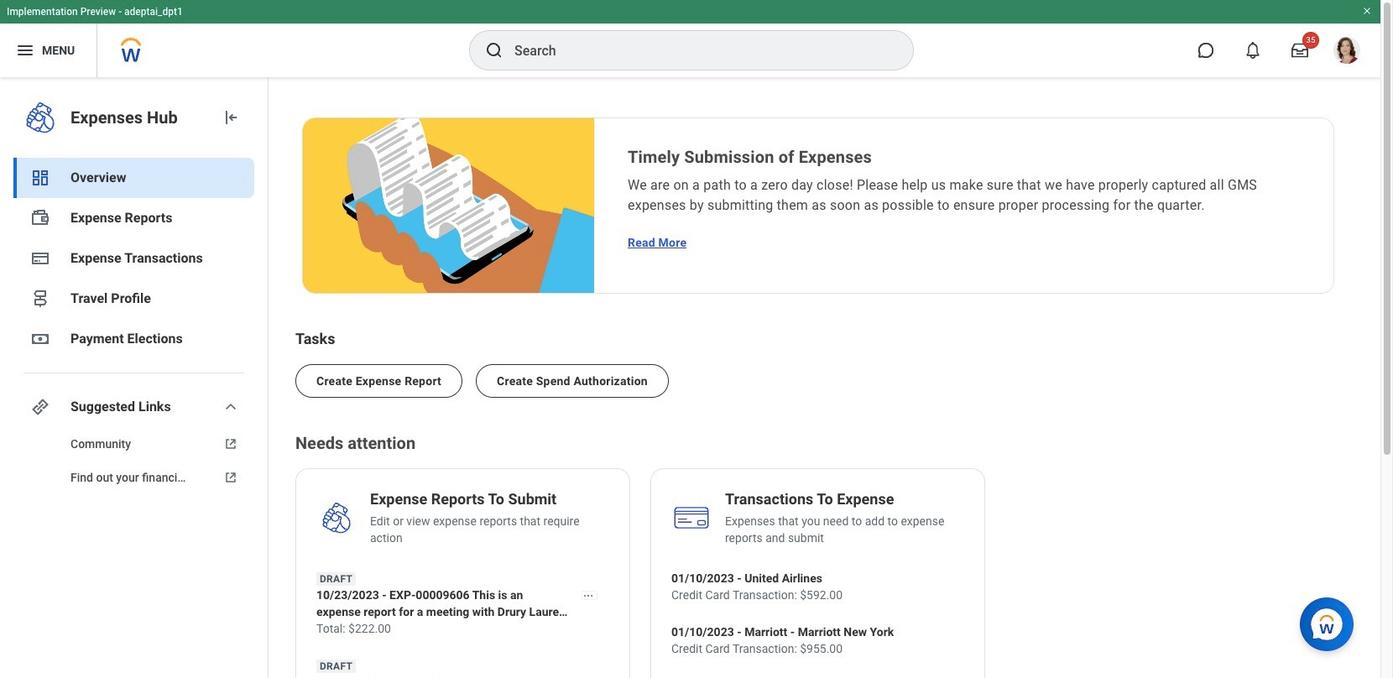Task type: locate. For each thing, give the bounding box(es) containing it.
transformation import image
[[221, 107, 241, 128]]

inbox large image
[[1292, 42, 1309, 59]]

timely submission of expenses element
[[628, 145, 1300, 169]]

expenses hub element
[[71, 106, 207, 129]]

credit card image
[[30, 248, 50, 269]]

transactions to expense element
[[725, 489, 894, 513]]

credit card transaction: $955.00 element
[[672, 641, 894, 657]]

Search Workday  search field
[[515, 32, 879, 69]]

banner
[[0, 0, 1381, 77]]

ext link image
[[221, 469, 241, 486]]

list
[[296, 351, 1342, 398]]

total: $222.00 element
[[316, 620, 609, 637]]

chevron down small image
[[221, 397, 241, 417]]

timeline milestone image
[[30, 289, 50, 309]]

justify image
[[15, 40, 35, 60]]

related actions image
[[583, 590, 594, 602]]

profile logan mcneil image
[[1334, 37, 1361, 67]]



Task type: describe. For each thing, give the bounding box(es) containing it.
dashboard image
[[30, 168, 50, 188]]

ext link image
[[221, 436, 241, 452]]

edit or view expense reports that require action element
[[370, 513, 609, 547]]

search image
[[484, 40, 505, 60]]

dollar image
[[30, 329, 50, 349]]

link image
[[30, 397, 50, 417]]

expenses that you need to add to expense reports and submit element
[[725, 513, 965, 547]]

credit card transaction: $592.00 element
[[672, 587, 843, 604]]

navigation pane region
[[0, 77, 269, 678]]

task pay image
[[30, 208, 50, 228]]

close environment banner image
[[1363, 6, 1373, 16]]

10/23/2023 - exp-00009606 this is an expense report for a meeting with drury laurent on 10/23/23 element
[[316, 587, 609, 620]]

notifications large image
[[1245, 42, 1262, 59]]

expense reports to submit element
[[370, 489, 557, 513]]



Task type: vqa. For each thing, say whether or not it's contained in the screenshot.
1st ext link icon from the bottom of the the navigation pane region
yes



